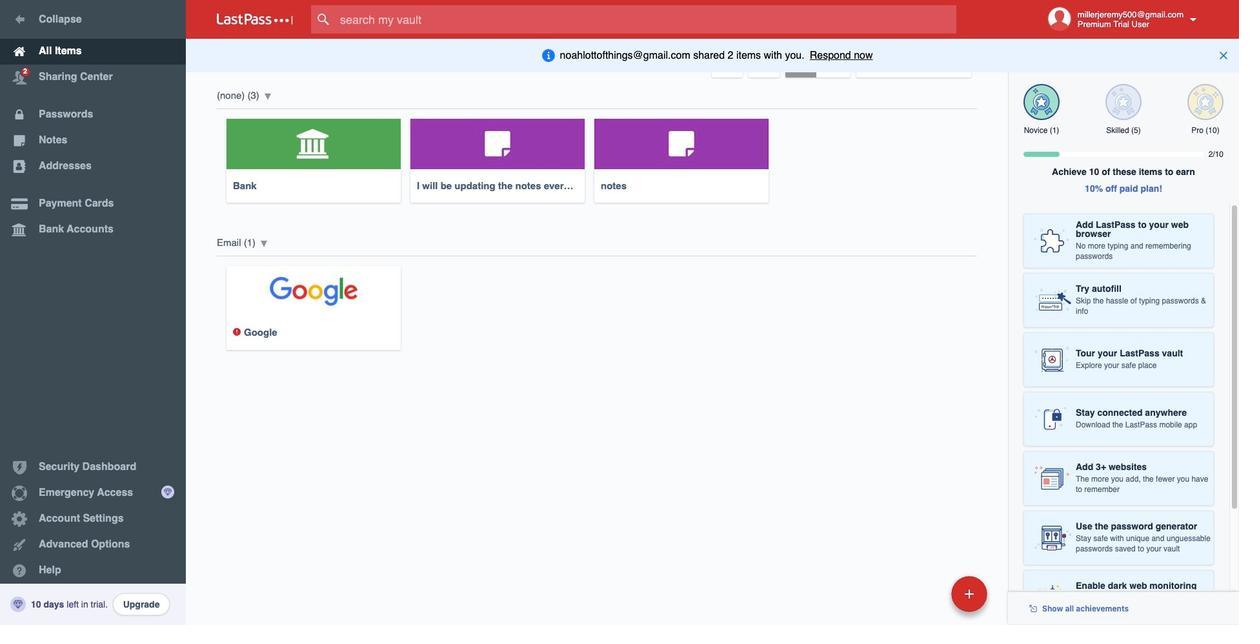 Task type: locate. For each thing, give the bounding box(es) containing it.
main navigation navigation
[[0, 0, 186, 625]]

new item element
[[863, 575, 993, 612]]



Task type: describe. For each thing, give the bounding box(es) containing it.
new item navigation
[[863, 572, 996, 625]]

search my vault text field
[[311, 5, 982, 34]]

Search search field
[[311, 5, 982, 34]]

lastpass image
[[217, 14, 293, 25]]

vault options navigation
[[186, 39, 1009, 77]]



Task type: vqa. For each thing, say whether or not it's contained in the screenshot.
New item navigation
yes



